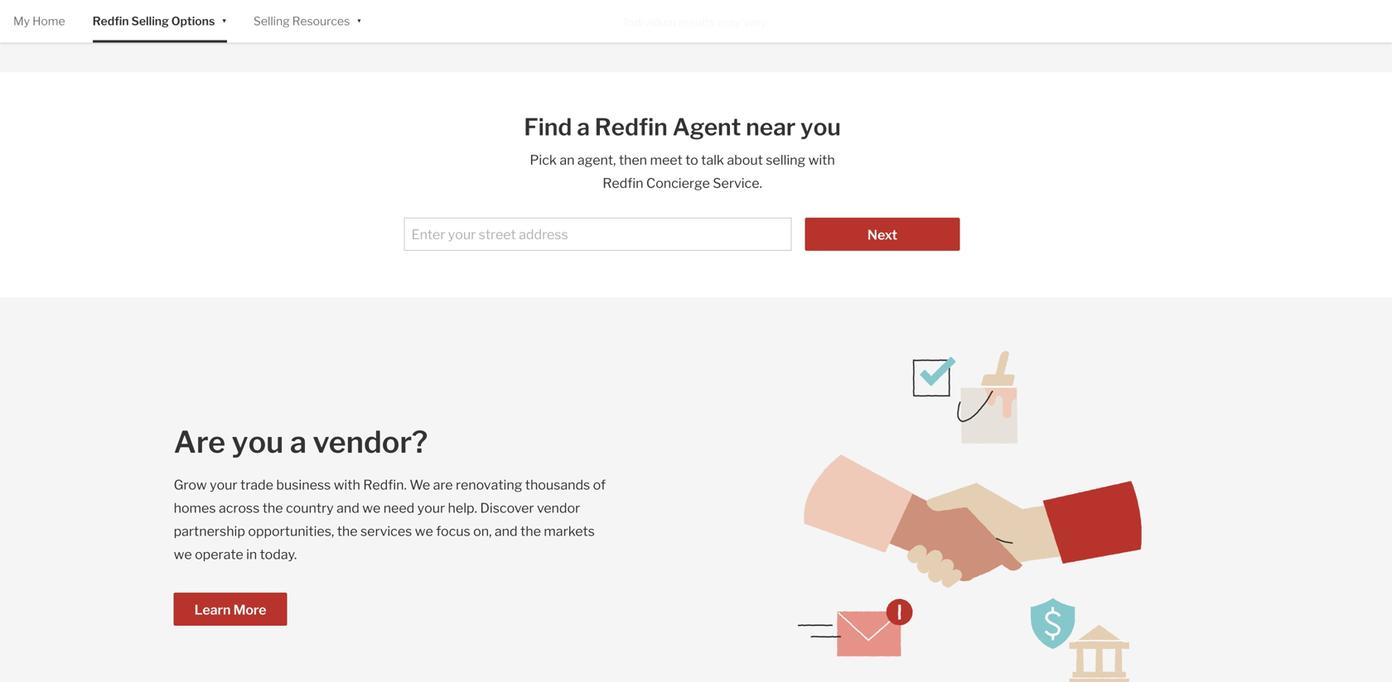 Task type: describe. For each thing, give the bounding box(es) containing it.
individual results may vary.
[[624, 15, 768, 30]]

my home link
[[13, 0, 65, 42]]

vary.
[[743, 15, 768, 30]]

renovating
[[456, 478, 522, 494]]

learn
[[194, 603, 231, 619]]

on,
[[473, 524, 492, 540]]

0 horizontal spatial we
[[174, 547, 192, 563]]

agent
[[673, 113, 741, 141]]

operate
[[195, 547, 243, 563]]

discover
[[480, 501, 534, 517]]

results
[[678, 15, 715, 30]]

homes
[[174, 501, 216, 517]]

opportunities,
[[248, 524, 334, 540]]

selling
[[766, 152, 806, 168]]

1 horizontal spatial you
[[801, 113, 841, 141]]

to
[[685, 152, 698, 168]]

find
[[524, 113, 572, 141]]

we
[[410, 478, 430, 494]]

options
[[171, 14, 215, 28]]

pick
[[530, 152, 557, 168]]

across
[[219, 501, 260, 517]]

▾ inside redfin selling options ▾
[[222, 13, 227, 27]]

near
[[746, 113, 796, 141]]

Enter your street address search field
[[404, 218, 792, 251]]

0 horizontal spatial you
[[232, 425, 284, 461]]

next button
[[805, 218, 960, 251]]

▾ inside selling resources ▾
[[357, 13, 362, 27]]

0 vertical spatial your
[[210, 478, 237, 494]]

partnership
[[174, 524, 245, 540]]

1 vertical spatial your
[[417, 501, 445, 517]]

2 horizontal spatial the
[[520, 524, 541, 540]]

selling resources ▾
[[253, 13, 362, 28]]

grow
[[174, 478, 207, 494]]

service.
[[713, 175, 762, 192]]

redfin selling options ▾
[[92, 13, 227, 28]]

1 horizontal spatial and
[[495, 524, 518, 540]]

thousands
[[525, 478, 590, 494]]

business
[[276, 478, 331, 494]]

are
[[433, 478, 453, 494]]

of
[[593, 478, 606, 494]]

2 horizontal spatial we
[[415, 524, 433, 540]]



Task type: locate. For each thing, give the bounding box(es) containing it.
▾ right options
[[222, 13, 227, 27]]

resources
[[292, 14, 350, 28]]

1 horizontal spatial with
[[809, 152, 835, 168]]

redfin right home on the left of the page
[[92, 14, 129, 28]]

2 vertical spatial we
[[174, 547, 192, 563]]

redfin inside pick an agent, then meet to talk about selling with redfin concierge service.
[[603, 175, 643, 192]]

1 horizontal spatial ▾
[[357, 13, 362, 27]]

with inside pick an agent, then meet to talk about selling with redfin concierge service.
[[809, 152, 835, 168]]

selling left resources
[[253, 14, 290, 28]]

vendor
[[537, 501, 580, 517]]

0 vertical spatial and
[[337, 501, 360, 517]]

redfin selling options link
[[92, 0, 215, 42]]

agent,
[[578, 152, 616, 168]]

the down "trade"
[[262, 501, 283, 517]]

your down we
[[417, 501, 445, 517]]

we left focus
[[415, 524, 433, 540]]

more
[[233, 603, 266, 619]]

you up "trade"
[[232, 425, 284, 461]]

a
[[577, 113, 590, 141], [290, 425, 307, 461]]

trade
[[240, 478, 273, 494]]

1 vertical spatial and
[[495, 524, 518, 540]]

1 vertical spatial with
[[334, 478, 360, 494]]

1 horizontal spatial your
[[417, 501, 445, 517]]

1 selling from the left
[[131, 14, 169, 28]]

▾
[[222, 13, 227, 27], [357, 13, 362, 27]]

the left services
[[337, 524, 358, 540]]

find a redfin agent near you
[[524, 113, 841, 141]]

2 vertical spatial redfin
[[603, 175, 643, 192]]

my
[[13, 14, 30, 28]]

2 selling from the left
[[253, 14, 290, 28]]

and right country on the left of page
[[337, 501, 360, 517]]

redfin up 'then'
[[595, 113, 668, 141]]

redfin.
[[363, 478, 407, 494]]

▾ right resources
[[357, 13, 362, 27]]

today.
[[260, 547, 297, 563]]

focus
[[436, 524, 470, 540]]

2 ▾ from the left
[[357, 13, 362, 27]]

about
[[727, 152, 763, 168]]

redfin inside redfin selling options ▾
[[92, 14, 129, 28]]

0 horizontal spatial selling
[[131, 14, 169, 28]]

in
[[246, 547, 257, 563]]

0 vertical spatial we
[[362, 501, 381, 517]]

selling inside redfin selling options ▾
[[131, 14, 169, 28]]

0 vertical spatial redfin
[[92, 14, 129, 28]]

we
[[362, 501, 381, 517], [415, 524, 433, 540], [174, 547, 192, 563]]

country
[[286, 501, 334, 517]]

0 vertical spatial a
[[577, 113, 590, 141]]

services
[[361, 524, 412, 540]]

next
[[868, 227, 898, 243]]

are you a vendor?
[[174, 425, 428, 461]]

1 vertical spatial redfin
[[595, 113, 668, 141]]

help.
[[448, 501, 477, 517]]

an
[[560, 152, 575, 168]]

talk
[[701, 152, 724, 168]]

0 horizontal spatial ▾
[[222, 13, 227, 27]]

then
[[619, 152, 647, 168]]

need
[[383, 501, 415, 517]]

individual
[[624, 15, 676, 30]]

1 horizontal spatial the
[[337, 524, 358, 540]]

redfin down 'then'
[[603, 175, 643, 192]]

with right selling
[[809, 152, 835, 168]]

a right the find at the top
[[577, 113, 590, 141]]

and
[[337, 501, 360, 517], [495, 524, 518, 540]]

1 vertical spatial you
[[232, 425, 284, 461]]

with inside grow your trade business with redfin. we are renovating thousands of homes across the country and we need your help. discover vendor partnership opportunities, the services we focus on, and the markets we operate in today.
[[334, 478, 360, 494]]

1 horizontal spatial selling
[[253, 14, 290, 28]]

selling left options
[[131, 14, 169, 28]]

1 ▾ from the left
[[222, 13, 227, 27]]

the
[[262, 501, 283, 517], [337, 524, 358, 540], [520, 524, 541, 540]]

the down discover
[[520, 524, 541, 540]]

home
[[32, 14, 65, 28]]

you up selling
[[801, 113, 841, 141]]

markets
[[544, 524, 595, 540]]

vendor?
[[313, 425, 428, 461]]

0 horizontal spatial with
[[334, 478, 360, 494]]

0 horizontal spatial a
[[290, 425, 307, 461]]

0 horizontal spatial and
[[337, 501, 360, 517]]

pick an agent, then meet to talk about selling with redfin concierge service.
[[530, 152, 835, 192]]

and down discover
[[495, 524, 518, 540]]

0 vertical spatial with
[[809, 152, 835, 168]]

we down partnership
[[174, 547, 192, 563]]

with left the 'redfin.'
[[334, 478, 360, 494]]

selling
[[131, 14, 169, 28], [253, 14, 290, 28]]

selling inside selling resources ▾
[[253, 14, 290, 28]]

two people shaking hands image
[[707, 337, 1219, 683]]

1 vertical spatial a
[[290, 425, 307, 461]]

selling resources link
[[253, 0, 350, 42]]

0 horizontal spatial your
[[210, 478, 237, 494]]

0 horizontal spatial the
[[262, 501, 283, 517]]

learn more button
[[174, 594, 287, 627]]

0 vertical spatial you
[[801, 113, 841, 141]]

are
[[174, 425, 226, 461]]

may
[[718, 15, 741, 30]]

learn more
[[194, 603, 266, 619]]

your up across
[[210, 478, 237, 494]]

meet
[[650, 152, 683, 168]]

concierge
[[646, 175, 710, 192]]

1 horizontal spatial we
[[362, 501, 381, 517]]

we down the 'redfin.'
[[362, 501, 381, 517]]

you
[[801, 113, 841, 141], [232, 425, 284, 461]]

your
[[210, 478, 237, 494], [417, 501, 445, 517]]

my home
[[13, 14, 65, 28]]

a up the business
[[290, 425, 307, 461]]

redfin
[[92, 14, 129, 28], [595, 113, 668, 141], [603, 175, 643, 192]]

1 horizontal spatial a
[[577, 113, 590, 141]]

grow your trade business with redfin. we are renovating thousands of homes across the country and we need your help. discover vendor partnership opportunities, the services we focus on, and the markets we operate in today.
[[174, 478, 606, 563]]

with
[[809, 152, 835, 168], [334, 478, 360, 494]]

1 vertical spatial we
[[415, 524, 433, 540]]



Task type: vqa. For each thing, say whether or not it's contained in the screenshot.
Next button
yes



